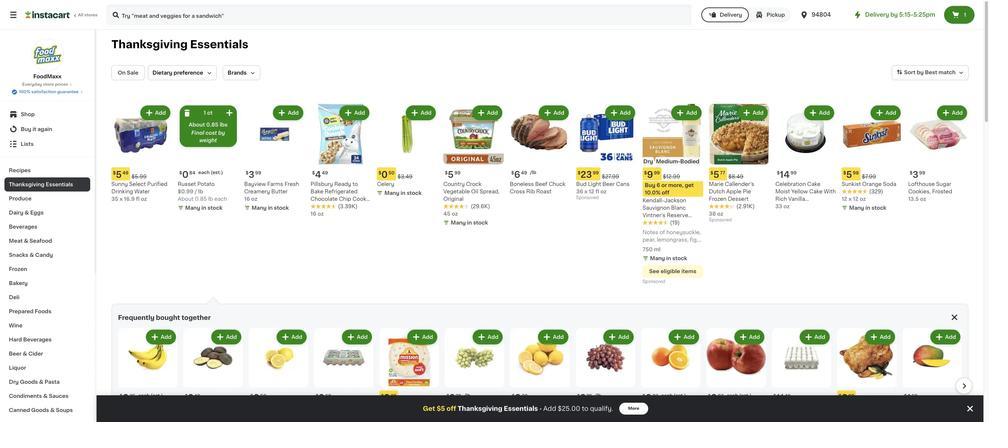Task type: vqa. For each thing, say whether or not it's contained in the screenshot.
the Back
no



Task type: locate. For each thing, give the bounding box(es) containing it.
2 vertical spatial lb
[[660, 412, 665, 417]]

moist
[[776, 189, 790, 194]]

0 horizontal spatial 78
[[456, 394, 461, 398]]

dietary
[[153, 70, 172, 75]]

instacart logo image
[[25, 10, 70, 19]]

crock
[[466, 182, 482, 187]]

thanksgiving essentials up dietary preference
[[111, 39, 248, 50]]

many down ml
[[650, 256, 665, 261]]

2 horizontal spatial thanksgiving
[[458, 406, 503, 412]]

49 inside "$2.49 original price: $3.49" element
[[390, 394, 397, 398]]

33 inside product group
[[776, 204, 782, 209]]

many in stock up eligible
[[650, 256, 687, 261]]

produce
[[9, 196, 32, 201]]

qualify.
[[590, 406, 613, 412]]

& left soups
[[50, 408, 55, 413]]

0 horizontal spatial white
[[445, 405, 460, 410]]

1 $2.78 per pound element from the left
[[445, 391, 505, 404]]

1 vertical spatial $3.49
[[400, 397, 415, 403]]

fl inside bud light beer cans 36 x 12 fl oz
[[596, 189, 599, 194]]

33
[[776, 204, 782, 209], [522, 394, 528, 398]]

2 horizontal spatial 3
[[913, 170, 919, 179]]

remove russet potato image
[[183, 108, 192, 117]]

product group
[[111, 104, 172, 203], [178, 104, 238, 213], [244, 104, 305, 213], [311, 104, 371, 218], [377, 104, 438, 198], [444, 104, 504, 228], [510, 104, 570, 195], [576, 104, 637, 202], [643, 104, 703, 286], [709, 104, 770, 224], [776, 104, 836, 210], [842, 104, 903, 213], [908, 104, 969, 203], [118, 328, 178, 422], [183, 328, 243, 422], [249, 328, 308, 421], [314, 328, 374, 422], [380, 328, 439, 422], [445, 328, 505, 422], [510, 328, 570, 421], [576, 328, 635, 421], [641, 328, 701, 422], [707, 328, 766, 422], [772, 328, 831, 422], [837, 328, 897, 421], [903, 328, 962, 421]]

dry inside thanksgiving essentials main content
[[644, 159, 653, 164]]

in down 12 x 12 oz
[[866, 205, 871, 211]]

white inside kendall-jackson sauvignon blanc vintner's reserve white wine
[[643, 220, 658, 225]]

4 5 from the left
[[846, 170, 852, 179]]

1 vertical spatial $7.99
[[858, 397, 872, 403]]

49 inside the $ 4 49
[[322, 171, 328, 175]]

lb inside navel orange $1.49 / lb
[[660, 412, 665, 417]]

dough
[[311, 204, 328, 209]]

buttrcreme
[[776, 204, 805, 209]]

(est.) right 25
[[151, 394, 163, 398]]

many down celery
[[385, 190, 399, 196]]

69 for 1
[[912, 394, 918, 398]]

Best match Sort by field
[[892, 65, 969, 80]]

stock inside product group
[[673, 256, 687, 261]]

grapes for red seedless grapes
[[613, 405, 632, 410]]

thanksgiving inside get $5 off thanksgiving essentials • add $25.00 to qualify.
[[458, 406, 503, 412]]

$3.49 inside item carousel region
[[400, 397, 415, 403]]

dry down liquor in the bottom left of the page
[[9, 380, 19, 385]]

1 horizontal spatial x
[[585, 189, 588, 194]]

oz down cookies,
[[920, 196, 927, 202]]

1 horizontal spatial $ 0 50
[[379, 170, 395, 179]]

/ right $0.99
[[195, 189, 197, 194]]

0 horizontal spatial sponsored badge image
[[576, 196, 599, 200]]

/lb up red seedless grapes
[[595, 394, 601, 398]]

sponsored badge image for 5
[[709, 218, 732, 222]]

$ 2 78 /lb for white
[[447, 394, 471, 402]]

about inside about 0.85 lbs final cost by weight
[[189, 122, 205, 127]]

1
[[964, 12, 966, 17], [204, 110, 206, 115], [907, 394, 911, 402]]

beer down $27.99
[[603, 182, 615, 187]]

each for $ 0 83 each (est.)
[[727, 394, 738, 398]]

0 horizontal spatial thanksgiving
[[9, 182, 44, 187]]

sponsored badge image down 36
[[576, 196, 599, 200]]

frozen up 'bakery'
[[9, 267, 27, 272]]

product group containing 9
[[643, 104, 703, 286]]

1 vertical spatial thanksgiving
[[9, 182, 44, 187]]

dutch
[[709, 189, 725, 194]]

2 vertical spatial 6
[[842, 394, 848, 402]]

country crock vegetable oil spread, original
[[444, 182, 500, 202]]

wine down vintner's
[[659, 220, 672, 225]]

beverages up cider
[[23, 337, 52, 342]]

frozen
[[709, 196, 727, 202], [9, 267, 27, 272]]

$ inside $ 9 99
[[644, 171, 647, 175]]

4 2 from the left
[[580, 394, 586, 402]]

$ 3 99 for lofthouse sugar cookies, frosted
[[910, 170, 926, 179]]

goods for dry
[[20, 380, 38, 385]]

dry up 9
[[644, 159, 653, 164]]

$0.84 each (estimated) element
[[178, 167, 238, 180]]

1 horizontal spatial off
[[662, 190, 670, 195]]

2 $ 2 49 from the left
[[381, 394, 397, 402]]

1 horizontal spatial orange
[[863, 182, 882, 187]]

in down russet potato $0.99 / lb about 0.85 lb each
[[201, 205, 206, 211]]

section
[[108, 297, 973, 422]]

& left candy
[[30, 253, 34, 258]]

delivery
[[865, 12, 889, 17], [720, 12, 742, 17]]

0 horizontal spatial thanksgiving essentials
[[9, 182, 73, 187]]

99 inside $ 9 99
[[654, 171, 660, 175]]

to right $25.00
[[582, 406, 589, 412]]

about inside russet potato $0.99 / lb about 0.85 lb each
[[178, 196, 194, 202]]

/ inside navel orange $1.49 / lb
[[657, 412, 659, 417]]

$ 3 99 up lofthouse
[[910, 170, 926, 179]]

delivery for delivery by 5:15-5:25pm
[[865, 12, 889, 17]]

$2.78 per pound element up white seedless grapes
[[445, 391, 505, 404]]

$7.99 right 98
[[862, 174, 876, 179]]

0 vertical spatial dry
[[644, 159, 653, 164]]

sauces
[[49, 394, 69, 399]]

1 vertical spatial 16
[[311, 211, 316, 216]]

0 vertical spatial $7.99
[[862, 174, 876, 179]]

5 up sunny
[[116, 170, 122, 179]]

2 vertical spatial thanksgiving
[[458, 406, 503, 412]]

6 inside item carousel region
[[842, 394, 848, 402]]

each right 25
[[138, 394, 150, 398]]

1 horizontal spatial 6
[[657, 183, 660, 188]]

3 for bayview farms fresh creamery butter
[[249, 170, 255, 179]]

2 $ 3 99 from the left
[[910, 170, 926, 179]]

stock down butter
[[274, 205, 289, 211]]

1 vertical spatial sponsored badge image
[[709, 218, 732, 222]]

$5.98 original price: $7.99 element
[[842, 167, 903, 180]]

1 horizontal spatial essentials
[[190, 39, 248, 50]]

& for dairy
[[25, 210, 29, 215]]

$ inside $ 5 99
[[445, 171, 448, 175]]

1 2 from the left
[[188, 394, 194, 402]]

1 horizontal spatial 1
[[907, 394, 911, 402]]

5 for $ 5 98 $7.99 sunkist orange soda
[[846, 170, 852, 179]]

& for snacks
[[30, 253, 34, 258]]

750 ml
[[643, 247, 661, 252]]

69 inside $ 3 69
[[325, 394, 331, 398]]

beef
[[535, 182, 548, 187]]

0 vertical spatial 1
[[964, 12, 966, 17]]

$ inside $ 5 49 $5.99 sunny select purified drinking water 35 x 16.9 fl oz
[[113, 171, 116, 175]]

purified
[[147, 182, 167, 187]]

product group containing 14
[[776, 104, 836, 210]]

/ inside russet potato $0.99 / lb about 0.85 lb each
[[195, 189, 197, 194]]

essentials down recipes link
[[46, 182, 73, 187]]

1 horizontal spatial fl
[[596, 189, 599, 194]]

0 horizontal spatial /
[[195, 189, 197, 194]]

oz down rich
[[784, 204, 790, 209]]

$ 0 50 inside item carousel region
[[250, 394, 266, 402]]

0 vertical spatial fl
[[596, 189, 599, 194]]

78 for white
[[456, 394, 461, 398]]

by down the lbs
[[218, 130, 225, 136]]

medium-
[[656, 159, 681, 164]]

$ inside the $ 4 49
[[312, 171, 315, 175]]

select
[[129, 182, 146, 187]]

1 horizontal spatial to
[[582, 406, 589, 412]]

3 inside item carousel region
[[319, 394, 325, 402]]

stock down •
[[540, 414, 555, 419]]

(est.) inside $ 0 25 each (est.)
[[151, 394, 163, 398]]

$6.99 original price: $7.99 element
[[837, 391, 897, 404]]

•
[[540, 406, 542, 412]]

0 horizontal spatial 69
[[325, 394, 331, 398]]

by for sort
[[917, 70, 924, 75]]

0 horizontal spatial 6
[[514, 170, 520, 179]]

0 horizontal spatial orange
[[657, 405, 677, 410]]

$ 2 78 /lb up white seedless grapes
[[447, 394, 471, 402]]

0 vertical spatial by
[[891, 12, 898, 17]]

pickup button
[[749, 7, 791, 22]]

$ 0 50
[[379, 170, 395, 179], [250, 394, 266, 402]]

seedless right red
[[588, 405, 612, 410]]

about 0.85 lbs final cost by weight
[[189, 122, 228, 143]]

delivery for delivery
[[720, 12, 742, 17]]

1 horizontal spatial /
[[657, 412, 659, 417]]

stock down russet potato $0.99 / lb about 0.85 lb each
[[208, 205, 223, 211]]

& left pasta
[[39, 380, 43, 385]]

in up eligible
[[666, 256, 671, 261]]

1 vertical spatial goods
[[31, 408, 49, 413]]

1 horizontal spatial 50
[[389, 171, 395, 175]]

pasta
[[45, 380, 60, 385]]

1 inside product group
[[907, 394, 911, 402]]

1 $ 2 78 /lb from the left
[[447, 394, 471, 402]]

49 inside $ 5 49 $5.99 sunny select purified drinking water 35 x 16.9 fl oz
[[122, 171, 129, 175]]

1 horizontal spatial beer
[[603, 182, 615, 187]]

/lb for red
[[595, 394, 601, 398]]

seedless for white
[[462, 405, 485, 410]]

$ 4 49
[[312, 170, 328, 179]]

dietary preference
[[153, 70, 203, 75]]

treatment tracker modal dialog
[[97, 396, 984, 422]]

fl inside $ 5 49 $5.99 sunny select purified drinking water 35 x 16.9 fl oz
[[136, 196, 140, 202]]

section inside thanksgiving essentials main content
[[108, 297, 973, 422]]

delivery inside 'button'
[[720, 12, 742, 17]]

orange up (329)
[[863, 182, 882, 187]]

1 vertical spatial lb
[[208, 196, 213, 202]]

together
[[182, 315, 211, 321]]

frozen inside marie callender's dutch apple pie frozen dessert
[[709, 196, 727, 202]]

frozen down dutch
[[709, 196, 727, 202]]

1 $ 3 99 from the left
[[246, 170, 261, 179]]

$7.99
[[862, 174, 876, 179], [858, 397, 872, 403]]

by inside field
[[917, 70, 924, 75]]

1 button
[[944, 6, 975, 24]]

in
[[401, 190, 406, 196], [201, 205, 206, 211], [268, 205, 273, 211], [866, 205, 871, 211], [467, 220, 472, 225], [666, 256, 671, 261], [534, 414, 539, 419], [600, 414, 604, 419]]

$ 2 78 /lb up red
[[577, 394, 601, 402]]

brands
[[228, 70, 247, 75]]

1 78 from the left
[[456, 394, 461, 398]]

section containing 0
[[108, 297, 973, 422]]

2 69 from the left
[[912, 394, 918, 398]]

0 horizontal spatial 1
[[204, 110, 206, 115]]

$ inside $ 0 83 each (est.)
[[708, 394, 711, 398]]

1 vertical spatial 50
[[260, 394, 266, 398]]

/ for $1.49
[[657, 412, 659, 417]]

0 vertical spatial essentials
[[190, 39, 248, 50]]

None search field
[[106, 4, 692, 25]]

x inside $ 5 49 $5.99 sunny select purified drinking water 35 x 16.9 fl oz
[[120, 196, 123, 202]]

0 vertical spatial beer
[[603, 182, 615, 187]]

1 horizontal spatial 33
[[776, 204, 782, 209]]

original
[[444, 196, 464, 202]]

/lb for boneless
[[530, 170, 536, 175]]

9
[[647, 170, 653, 179]]

$ 2 78 /lb for red
[[577, 394, 601, 402]]

off right $5
[[447, 406, 456, 412]]

1 vertical spatial 1
[[204, 110, 206, 115]]

sponsored badge image
[[576, 196, 599, 200], [709, 218, 732, 222], [643, 280, 665, 284]]

$ 6 49 /lb
[[511, 170, 536, 179]]

product group containing 23
[[576, 104, 637, 202]]

white down vintner's
[[643, 220, 658, 225]]

lb
[[198, 189, 203, 194], [208, 196, 213, 202], [660, 412, 665, 417]]

in down $0.50 original price: $3.49 element
[[401, 190, 406, 196]]

0 horizontal spatial $ 3 99
[[246, 170, 261, 179]]

16 inside bayview farms fresh creamery butter 16 oz
[[244, 196, 250, 202]]

1 vertical spatial $ 0 50
[[250, 394, 266, 402]]

off inside get $5 off thanksgiving essentials • add $25.00 to qualify.
[[447, 406, 456, 412]]

0.85 down potato
[[195, 196, 207, 202]]

/lb inside $ 6 49 /lb
[[530, 170, 536, 175]]

2 $ 2 78 /lb from the left
[[577, 394, 601, 402]]

foodmaxx logo image
[[31, 39, 64, 71]]

about down $0.99
[[178, 196, 194, 202]]

each inside $ 0 83 each (est.)
[[727, 394, 738, 398]]

best match
[[925, 70, 956, 75]]

78 for red
[[587, 394, 592, 398]]

2 vertical spatial 1
[[907, 394, 911, 402]]

rich
[[776, 196, 787, 202]]

item carousel region
[[108, 325, 973, 422]]

$2.78 per pound element for red
[[576, 391, 635, 404]]

(est.) for $ 0 84 each (est.)
[[211, 170, 223, 175]]

2 horizontal spatial 6
[[842, 394, 848, 402]]

many in stock down celery
[[385, 190, 422, 196]]

essentials
[[190, 39, 248, 50], [46, 182, 73, 187], [504, 406, 538, 412]]

0 horizontal spatial seedless
[[462, 405, 485, 410]]

0 horizontal spatial /lb
[[464, 394, 471, 398]]

35
[[111, 196, 118, 202]]

/lb for white
[[464, 394, 471, 398]]

1 vertical spatial essentials
[[46, 182, 73, 187]]

in inside product group
[[666, 256, 671, 261]]

1 5 from the left
[[116, 170, 122, 179]]

1 horizontal spatial white
[[643, 220, 658, 225]]

wine link
[[4, 319, 90, 333]]

0 vertical spatial 0.85
[[206, 122, 218, 127]]

sunkist
[[842, 182, 861, 187]]

$ 5 49 $5.99 sunny select purified drinking water 35 x 16.9 fl oz
[[111, 170, 167, 202]]

2 horizontal spatial 1
[[964, 12, 966, 17]]

0 horizontal spatial $2.78 per pound element
[[445, 391, 505, 404]]

1 vertical spatial 33
[[522, 394, 528, 398]]

0 vertical spatial orange
[[863, 182, 882, 187]]

get
[[423, 406, 435, 412]]

6 inside the buy 6 or more, get 10.0% off
[[657, 183, 660, 188]]

16 down creamery
[[244, 196, 250, 202]]

$ 3 99 up bayview
[[246, 170, 261, 179]]

0 horizontal spatial beer
[[9, 351, 22, 357]]

each inside russet potato $0.99 / lb about 0.85 lb each
[[214, 196, 227, 202]]

$2.78 per pound element
[[445, 391, 505, 404], [576, 391, 635, 404]]

0 vertical spatial /
[[195, 189, 197, 194]]

Search field
[[107, 5, 691, 25]]

$ inside $ 3 69
[[316, 394, 319, 398]]

pillsbury ready to bake refrigerated chocolate chip cookie dough
[[311, 182, 371, 209]]

1 horizontal spatial thanksgiving
[[111, 39, 188, 50]]

cookie
[[353, 196, 371, 202]]

(est.) inside $ 0 82 each (est.)
[[674, 394, 686, 398]]

3 5 from the left
[[714, 170, 720, 179]]

2 78 from the left
[[587, 394, 592, 398]]

2 horizontal spatial sponsored badge image
[[709, 218, 732, 222]]

0.85 inside russet potato $0.99 / lb about 0.85 lb each
[[195, 196, 207, 202]]

1 vertical spatial grapes
[[445, 412, 464, 417]]

1 inside button
[[964, 12, 966, 17]]

& left cider
[[23, 351, 27, 357]]

many down red
[[583, 414, 598, 419]]

$3.49 for 0
[[398, 174, 413, 179]]

16 down dough
[[311, 211, 316, 216]]

$3.49
[[398, 174, 413, 179], [400, 397, 415, 403]]

(est.) inside the $ 0 84 each (est.)
[[211, 170, 223, 175]]

1 horizontal spatial sponsored badge image
[[643, 280, 665, 284]]

each for $ 0 25 each (est.)
[[138, 394, 150, 398]]

x down sunkist on the top right
[[849, 196, 852, 202]]

0 vertical spatial $ 0 50
[[379, 170, 395, 179]]

sponsored badge image down 38 oz on the right of page
[[709, 218, 732, 222]]

0 horizontal spatial fl
[[136, 196, 140, 202]]

(est.) right 83
[[739, 394, 752, 398]]

1 horizontal spatial $ 3 99
[[910, 170, 926, 179]]

beer inside bud light beer cans 36 x 12 fl oz
[[603, 182, 615, 187]]

each inside $ 0 82 each (est.)
[[661, 394, 673, 398]]

0 vertical spatial frozen
[[709, 196, 727, 202]]

in down qualify.
[[600, 414, 604, 419]]

$7.99 inside $ 5 98 $7.99 sunkist orange soda
[[862, 174, 876, 179]]

foods
[[35, 309, 51, 314]]

sponsored badge image down see
[[643, 280, 665, 284]]

seedless right $5
[[462, 405, 485, 410]]

red
[[576, 405, 586, 410]]

0.85 up cost
[[206, 122, 218, 127]]

many down $0.99
[[185, 205, 200, 211]]

2 horizontal spatial by
[[917, 70, 924, 75]]

78 up white seedless grapes
[[456, 394, 461, 398]]

shop link
[[4, 107, 90, 122]]

grapes inside white seedless grapes
[[445, 412, 464, 417]]

$7.99 right $ 6 99
[[858, 397, 872, 403]]

(est.) inside $ 0 83 each (est.)
[[739, 394, 752, 398]]

$ 3 99 for bayview farms fresh creamery butter
[[246, 170, 261, 179]]

see
[[649, 269, 660, 274]]

33 up limes
[[522, 394, 528, 398]]

kendall-
[[643, 198, 665, 203]]

snacks & candy
[[9, 253, 53, 258]]

white
[[643, 220, 658, 225], [445, 405, 460, 410]]

off inside the buy 6 or more, get 10.0% off
[[662, 190, 670, 195]]

/lb
[[530, 170, 536, 175], [464, 394, 471, 398], [595, 394, 601, 398]]

$5.49 original price: $5.99 element
[[111, 167, 172, 180]]

all stores link
[[25, 4, 98, 25]]

2 vertical spatial essentials
[[504, 406, 538, 412]]

1 vertical spatial orange
[[657, 405, 677, 410]]

(est.) up potato
[[211, 170, 223, 175]]

get $5 off thanksgiving essentials • add $25.00 to qualify.
[[423, 406, 613, 412]]

5 inside $ 5 98 $7.99 sunkist orange soda
[[846, 170, 852, 179]]

2 horizontal spatial /lb
[[595, 394, 601, 398]]

0 vertical spatial 16
[[244, 196, 250, 202]]

1 vertical spatial cake
[[809, 189, 823, 194]]

1 horizontal spatial delivery
[[865, 12, 889, 17]]

beverages down dairy & eggs
[[9, 224, 37, 230]]

1 $ 2 49 from the left
[[185, 394, 200, 402]]

grapes
[[613, 405, 632, 410], [445, 412, 464, 417]]

fl down light
[[596, 189, 599, 194]]

x right 35
[[120, 196, 123, 202]]

many in stock down russet potato $0.99 / lb about 0.85 lb each
[[185, 205, 223, 211]]

& left eggs on the left of the page
[[25, 210, 29, 215]]

$ inside $ 6 99
[[839, 394, 842, 398]]

cake up yellow
[[807, 182, 821, 187]]

78 up qualify.
[[587, 394, 592, 398]]

beer
[[603, 182, 615, 187], [9, 351, 22, 357]]

& for meat
[[24, 238, 28, 244]]

many in stock inside product group
[[650, 256, 687, 261]]

$ inside $ 6 49 /lb
[[511, 171, 514, 175]]

2 $2.78 per pound element from the left
[[576, 391, 635, 404]]

add inside get $5 off thanksgiving essentials • add $25.00 to qualify.
[[543, 406, 556, 412]]

0 horizontal spatial to
[[353, 182, 358, 187]]

2 5 from the left
[[448, 170, 454, 179]]

drinking
[[111, 189, 133, 194]]

wine
[[659, 220, 672, 225], [9, 323, 22, 328]]

& for condiments
[[43, 394, 48, 399]]

1 horizontal spatial 16
[[311, 211, 316, 216]]

soft up the tortillas
[[380, 412, 391, 417]]

thanksgiving
[[111, 39, 188, 50], [9, 182, 44, 187], [458, 406, 503, 412]]

$ inside $ 1 69
[[904, 394, 907, 398]]

essentials inside get $5 off thanksgiving essentials • add $25.00 to qualify.
[[504, 406, 538, 412]]

(est.) for $ 0 83 each (est.)
[[739, 394, 752, 398]]

/lb up white seedless grapes
[[464, 394, 471, 398]]

0 vertical spatial goods
[[20, 380, 38, 385]]

1 horizontal spatial $ 2 49
[[381, 394, 397, 402]]

many down "45 oz"
[[451, 220, 466, 225]]

$ 2 49 inside "$2.49 original price: $3.49" element
[[381, 394, 397, 402]]

prepared
[[9, 309, 34, 314]]

grapes left navel
[[613, 405, 632, 410]]

cost
[[206, 130, 217, 136]]

oz down light
[[601, 189, 607, 194]]

buy up 10.0% at the top of page
[[645, 183, 656, 188]]

mission
[[380, 405, 400, 410]]

sunny
[[111, 182, 128, 187]]

5 left 77
[[714, 170, 720, 179]]

0 horizontal spatial $ 0 50
[[250, 394, 266, 402]]

product group containing 4
[[311, 104, 371, 218]]

1 vertical spatial by
[[917, 70, 924, 75]]

product group containing 1
[[903, 328, 962, 421]]

0 horizontal spatial 33
[[522, 394, 528, 398]]

everyday store prices
[[22, 82, 68, 87]]

many in stock down •
[[518, 414, 555, 419]]

cookies,
[[908, 189, 931, 194]]

0 vertical spatial thanksgiving essentials
[[111, 39, 248, 50]]

0 vertical spatial cake
[[807, 182, 821, 187]]

1 seedless from the left
[[462, 405, 485, 410]]

each right 82
[[661, 394, 673, 398]]

1 vertical spatial frozen
[[9, 267, 27, 272]]

$1.49
[[641, 412, 655, 417]]

by inside about 0.85 lbs final cost by weight
[[218, 130, 225, 136]]

1 vertical spatial soft
[[380, 412, 391, 417]]

many down creamery
[[252, 205, 267, 211]]

0 horizontal spatial off
[[447, 406, 456, 412]]

goods up condiments at left
[[20, 380, 38, 385]]

0 vertical spatial wine
[[659, 220, 672, 225]]

2 seedless from the left
[[588, 405, 612, 410]]

1 69 from the left
[[325, 394, 331, 398]]

buy it again link
[[4, 122, 90, 137]]

$5.77 original price: $8.49 element
[[709, 167, 770, 180]]

beverages link
[[4, 220, 90, 234]]

farms
[[267, 182, 283, 187]]

get
[[685, 183, 694, 188]]

many in stock down bayview farms fresh creamery butter 16 oz in the left of the page
[[252, 205, 289, 211]]

$ 0 83 each (est.)
[[708, 394, 752, 402]]

0 vertical spatial about
[[189, 122, 205, 127]]

buy inside the buy 6 or more, get 10.0% off
[[645, 183, 656, 188]]

69 inside $ 1 69
[[912, 394, 918, 398]]

0 horizontal spatial by
[[218, 130, 225, 136]]

5 up country
[[448, 170, 454, 179]]

oz inside bud light beer cans 36 x 12 fl oz
[[601, 189, 607, 194]]

1 vertical spatial white
[[445, 405, 460, 410]]

oz inside "lofthouse sugar cookies, frosted 13.5 oz"
[[920, 196, 927, 202]]

dry inside dry goods & pasta link
[[9, 380, 19, 385]]

0 horizontal spatial lb
[[198, 189, 203, 194]]

5 for $ 5 77
[[714, 170, 720, 179]]

0 vertical spatial lb
[[198, 189, 203, 194]]

to inside pillsbury ready to bake refrigerated chocolate chip cookie dough
[[353, 182, 358, 187]]

eligible
[[661, 269, 680, 274]]

meat
[[9, 238, 23, 244]]

$6.49 per pound element
[[510, 167, 570, 180]]

snacks & candy link
[[4, 248, 90, 262]]

canned goods & soups
[[9, 408, 73, 413]]

wine up hard
[[9, 323, 22, 328]]

12
[[589, 189, 594, 194], [842, 196, 848, 202], [853, 196, 859, 202]]

thanksgiving essentials down recipes link
[[9, 182, 73, 187]]

each inside $ 0 25 each (est.)
[[138, 394, 150, 398]]

3 2 from the left
[[449, 394, 455, 402]]

(est.) for $ 0 25 each (est.)
[[151, 394, 163, 398]]

add button
[[141, 106, 170, 120], [274, 106, 303, 120], [340, 106, 369, 120], [407, 106, 435, 120], [473, 106, 502, 120], [539, 106, 568, 120], [606, 106, 635, 120], [672, 106, 701, 120], [739, 106, 767, 120], [805, 106, 834, 120], [872, 106, 900, 120], [938, 106, 967, 120], [147, 330, 175, 344], [212, 330, 241, 344], [277, 330, 306, 344], [343, 330, 371, 344], [408, 330, 437, 344], [474, 330, 502, 344], [539, 330, 568, 344], [604, 330, 633, 344], [670, 330, 698, 344], [735, 330, 764, 344], [801, 330, 829, 344], [866, 330, 895, 344], [931, 330, 960, 344]]

many in stock down (29.6k)
[[451, 220, 488, 225]]

33 down rich
[[776, 204, 782, 209]]

mission super soft soft taco flour tortillas
[[380, 405, 429, 422]]

1 horizontal spatial 78
[[587, 394, 592, 398]]

69 for 3
[[325, 394, 331, 398]]

1 horizontal spatial $2.78 per pound element
[[576, 391, 635, 404]]

bud light beer cans 36 x 12 fl oz
[[576, 182, 630, 194]]

2 2 from the left
[[384, 394, 390, 402]]

100% satisfaction guarantee
[[19, 90, 79, 94]]

frequently bought together
[[118, 315, 211, 321]]

bake
[[311, 189, 324, 194]]

oz inside bayview farms fresh creamery butter 16 oz
[[251, 196, 257, 202]]

$7.99 inside item carousel region
[[858, 397, 872, 403]]

x right 36
[[585, 189, 588, 194]]

stock up see eligible items button
[[673, 256, 687, 261]]

to right "ready"
[[353, 182, 358, 187]]

x inside bud light beer cans 36 x 12 fl oz
[[585, 189, 588, 194]]

1 vertical spatial dry
[[9, 380, 19, 385]]

each right 83
[[727, 394, 738, 398]]

soft up flour at the left of page
[[418, 405, 429, 410]]

0 horizontal spatial dry
[[9, 380, 19, 385]]



Task type: describe. For each thing, give the bounding box(es) containing it.
$ 6 99
[[839, 394, 855, 402]]

1 ct
[[204, 110, 213, 115]]

kendall-jackson sauvignon blanc vintner's reserve white wine
[[643, 198, 688, 225]]

oz right 45
[[452, 211, 458, 216]]

0 horizontal spatial essentials
[[46, 182, 73, 187]]

oz inside $ 5 49 $5.99 sunny select purified drinking water 35 x 16.9 fl oz
[[141, 196, 147, 202]]

0.85 inside about 0.85 lbs final cost by weight
[[206, 122, 218, 127]]

$ inside the $ 0 84 each (est.)
[[179, 171, 182, 175]]

service type group
[[701, 7, 791, 22]]

$ inside $ 23 99
[[578, 171, 581, 175]]

16 inside product group
[[311, 211, 316, 216]]

super
[[401, 405, 416, 410]]

chip
[[339, 196, 351, 202]]

vanilla
[[789, 196, 805, 202]]

3 for lofthouse sugar cookies, frosted
[[913, 170, 919, 179]]

12 inside bud light beer cans 36 x 12 fl oz
[[589, 189, 594, 194]]

(19)
[[670, 220, 680, 225]]

49 inside $ 6 49 /lb
[[521, 171, 527, 175]]

$0.83 each (estimated) element
[[707, 391, 766, 404]]

$ inside $ 0 82 each (est.)
[[643, 394, 646, 398]]

$9.99 original price: $12.99 element
[[643, 167, 703, 180]]

bayview
[[244, 182, 266, 187]]

0 horizontal spatial soft
[[380, 412, 391, 417]]

2 horizontal spatial 12
[[853, 196, 859, 202]]

1 vertical spatial beer
[[9, 351, 22, 357]]

50 inside item carousel region
[[260, 394, 266, 398]]

$ inside $ 5 98 $7.99 sunkist orange soda
[[844, 171, 846, 175]]

navel orange $1.49 / lb
[[641, 405, 677, 417]]

in down get $5 off thanksgiving essentials • add $25.00 to qualify.
[[534, 414, 539, 419]]

2 vertical spatial sponsored badge image
[[643, 280, 665, 284]]

celery
[[377, 182, 394, 187]]

spread,
[[480, 189, 500, 194]]

sort
[[904, 70, 916, 75]]

/ for $0.99
[[195, 189, 197, 194]]

boneless beef chuck cross rib roast
[[510, 182, 566, 194]]

apple
[[727, 189, 742, 194]]

canned goods & soups link
[[4, 403, 90, 417]]

bought
[[156, 315, 180, 321]]

each for $ 0 84 each (est.)
[[198, 170, 210, 175]]

seedless for red
[[588, 405, 612, 410]]

45 oz
[[444, 211, 458, 216]]

by for delivery
[[891, 12, 898, 17]]

product group containing 11
[[772, 328, 831, 422]]

dairy & eggs link
[[4, 206, 90, 220]]

delivery button
[[701, 7, 749, 22]]

0 vertical spatial 50
[[389, 171, 395, 175]]

creamery
[[244, 189, 270, 194]]

frosted
[[932, 189, 952, 194]]

82
[[653, 394, 658, 398]]

dry for dry medium-bodied
[[644, 159, 653, 164]]

$0.50 original price: $3.49 element
[[377, 167, 438, 180]]

prices
[[55, 82, 68, 87]]

sponsored badge image for 23
[[576, 196, 599, 200]]

soda
[[883, 182, 897, 187]]

hard beverages
[[9, 337, 52, 342]]

25
[[130, 394, 135, 398]]

on sale button
[[111, 65, 145, 80]]

16 oz
[[311, 211, 324, 216]]

$ 0 50 inside $0.50 original price: $3.49 element
[[379, 170, 395, 179]]

$23.99 original price: $27.99 element
[[576, 167, 637, 180]]

roast
[[536, 189, 552, 194]]

orange inside navel orange $1.49 / lb
[[657, 405, 677, 410]]

38
[[709, 211, 716, 216]]

each for $ 0 82 each (est.)
[[661, 394, 673, 398]]

preference
[[174, 70, 203, 75]]

oz right 38
[[717, 211, 724, 216]]

$2.49 original price: $3.49 element
[[380, 391, 439, 404]]

$ inside '$ 14 99'
[[777, 171, 780, 175]]

99 inside '$ 14 99'
[[791, 171, 797, 175]]

goods for canned
[[31, 408, 49, 413]]

77
[[720, 171, 726, 175]]

(29.6k)
[[471, 204, 490, 209]]

1 vertical spatial beverages
[[23, 337, 52, 342]]

many inside product group
[[650, 256, 665, 261]]

buy for buy it again
[[21, 127, 31, 132]]

33 inside $ 0 33
[[522, 394, 528, 398]]

meat & seafood
[[9, 238, 52, 244]]

6 for $ 6 49 /lb
[[514, 170, 520, 179]]

dry for dry goods & pasta
[[9, 380, 19, 385]]

russet
[[178, 182, 196, 187]]

(est.) for $ 0 82 each (est.)
[[674, 394, 686, 398]]

again
[[38, 127, 52, 132]]

$ inside $ 11 49
[[773, 394, 776, 398]]

13.5
[[908, 196, 919, 202]]

$2.78 per pound element for white
[[445, 391, 505, 404]]

1 horizontal spatial 12
[[842, 196, 848, 202]]

cider
[[28, 351, 43, 357]]

oz down sunkist on the top right
[[860, 196, 866, 202]]

$ 5 99
[[445, 170, 461, 179]]

33 oz
[[776, 204, 790, 209]]

lb for russet
[[198, 189, 203, 194]]

$0.82 each (estimated) element
[[641, 391, 701, 404]]

$ 0 82 each (est.)
[[643, 394, 686, 402]]

wine inside kendall-jackson sauvignon blanc vintner's reserve white wine
[[659, 220, 672, 225]]

100% satisfaction guarantee button
[[12, 88, 83, 95]]

thanksgiving essentials inside main content
[[111, 39, 248, 50]]

more,
[[668, 183, 684, 188]]

stock down $0.50 original price: $3.49 element
[[407, 190, 422, 196]]

1 for 1 ct
[[204, 110, 206, 115]]

$8.49
[[729, 174, 744, 179]]

guarantee
[[57, 90, 79, 94]]

5:15-
[[899, 12, 914, 17]]

boneless
[[510, 182, 534, 187]]

many in stock down 12 x 12 oz
[[849, 205, 887, 211]]

stock down (329)
[[872, 205, 887, 211]]

1 for 1
[[964, 12, 966, 17]]

$ 0 84 each (est.)
[[179, 170, 223, 179]]

$ 9 99
[[644, 170, 660, 179]]

dry goods & pasta link
[[4, 375, 90, 389]]

many in stock down qualify.
[[583, 414, 621, 419]]

in down bayview farms fresh creamery butter 16 oz in the left of the page
[[268, 205, 273, 211]]

callender's
[[725, 182, 755, 187]]

ct
[[207, 110, 213, 115]]

4
[[315, 170, 321, 179]]

6 for buy 6 or more, get 10.0% off
[[657, 183, 660, 188]]

to inside get $5 off thanksgiving essentials • add $25.00 to qualify.
[[582, 406, 589, 412]]

potato
[[197, 182, 215, 187]]

0 vertical spatial beverages
[[9, 224, 37, 230]]

bud
[[576, 182, 587, 187]]

beer & cider link
[[4, 347, 90, 361]]

$3.49 for 2
[[400, 397, 415, 403]]

recipes
[[9, 168, 31, 173]]

white inside white seedless grapes
[[445, 405, 460, 410]]

49 inside $ 11 49
[[785, 394, 791, 398]]

stock down red seedless grapes
[[606, 414, 621, 419]]

stock down (29.6k)
[[473, 220, 488, 225]]

candy
[[35, 253, 53, 258]]

& for beer
[[23, 351, 27, 357]]

buy 6 or more, get 10.0% off
[[645, 183, 694, 195]]

1 vertical spatial thanksgiving essentials
[[9, 182, 73, 187]]

condiments & sauces
[[9, 394, 69, 399]]

0 vertical spatial thanksgiving
[[111, 39, 188, 50]]

buy for buy 6 or more, get 10.0% off
[[645, 183, 656, 188]]

$ inside $ 5 77
[[711, 171, 714, 175]]

many down get $5 off thanksgiving essentials • add $25.00 to qualify.
[[518, 414, 533, 419]]

$ 14 99
[[777, 170, 797, 179]]

(329)
[[870, 189, 883, 194]]

many down 12 x 12 oz
[[849, 205, 864, 211]]

0 vertical spatial soft
[[418, 405, 429, 410]]

items
[[682, 269, 697, 274]]

marie callender's dutch apple pie frozen dessert
[[709, 182, 755, 202]]

0 horizontal spatial wine
[[9, 323, 22, 328]]

orange inside $ 5 98 $7.99 sunkist orange soda
[[863, 182, 882, 187]]

$ inside $ 0 33
[[512, 394, 515, 398]]

in down (29.6k)
[[467, 220, 472, 225]]

foodmaxx link
[[31, 39, 64, 80]]

country
[[444, 182, 465, 187]]

deli link
[[4, 290, 90, 305]]

5 for $ 5 99
[[448, 170, 454, 179]]

0 horizontal spatial frozen
[[9, 267, 27, 272]]

increment quantity of russet potato image
[[225, 108, 234, 117]]

$25.00
[[558, 406, 580, 412]]

grapes for white seedless grapes
[[445, 412, 464, 417]]

thanksgiving essentials main content
[[97, 30, 984, 422]]

oz down dough
[[318, 211, 324, 216]]

lb for navel
[[660, 412, 665, 417]]

cross
[[510, 189, 525, 194]]

0 inside 'element'
[[711, 394, 717, 402]]

$12.99
[[663, 174, 680, 179]]

99 inside $ 5 99
[[455, 171, 461, 175]]

deli
[[9, 295, 19, 300]]

6 for $ 6 99
[[842, 394, 848, 402]]

see eligible items
[[649, 269, 697, 274]]

bayview farms fresh creamery butter 16 oz
[[244, 182, 299, 202]]

butter
[[271, 189, 288, 194]]

2 horizontal spatial x
[[849, 196, 852, 202]]

14
[[780, 170, 790, 179]]

38 oz
[[709, 211, 724, 216]]

5 for $ 5 49 $5.99 sunny select purified drinking water 35 x 16.9 fl oz
[[116, 170, 122, 179]]

best
[[925, 70, 938, 75]]

stores
[[84, 13, 98, 17]]

produce link
[[4, 192, 90, 206]]

$0.25 each (estimated) element
[[118, 391, 178, 404]]

99 inside $ 23 99
[[593, 171, 599, 175]]

$ inside $ 0 25 each (est.)
[[120, 394, 123, 398]]

99 inside $ 6 99
[[849, 394, 855, 398]]



